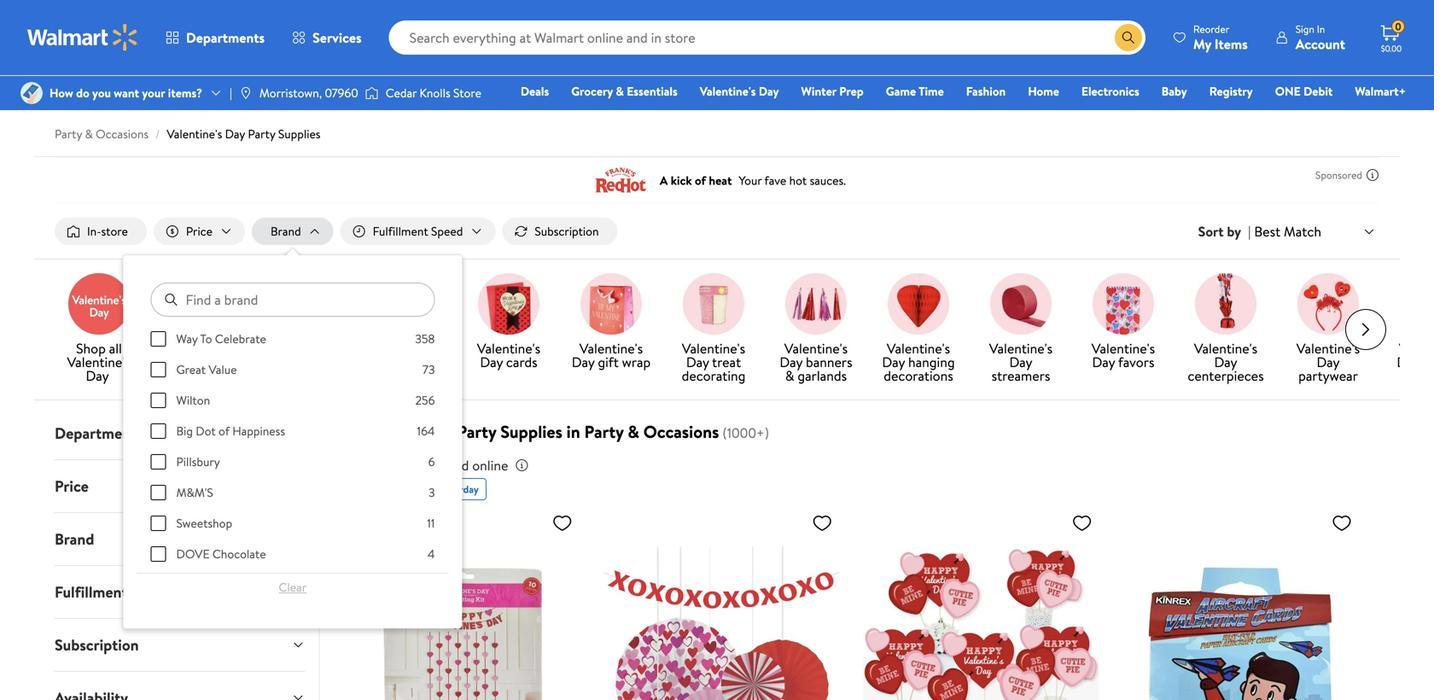 Task type: locate. For each thing, give the bounding box(es) containing it.
None checkbox
[[151, 424, 166, 439], [151, 454, 166, 470], [151, 485, 166, 500], [151, 516, 166, 531], [151, 424, 166, 439], [151, 454, 166, 470], [151, 485, 166, 500], [151, 516, 166, 531]]

2 horizontal spatial price
[[340, 456, 370, 475]]

 image left cedar
[[365, 85, 379, 102]]

1 horizontal spatial brand
[[271, 223, 301, 239]]

brand button down m&m's
[[41, 513, 319, 565]]

how
[[50, 84, 73, 101]]

group
[[151, 330, 435, 700]]

fulfillment speed button
[[340, 218, 495, 245], [41, 566, 319, 618]]

day inside shop all valentine's day
[[86, 366, 109, 385]]

valentine's day favors image
[[1093, 273, 1154, 335]]

valentine's inside the valentine's day banners & garlands
[[785, 339, 848, 358]]

 image for cedar
[[365, 85, 379, 102]]

speed inside "tab"
[[131, 581, 173, 603]]

 image up valentine's day party supplies link
[[239, 86, 253, 100]]

day inside the valentine's day favors
[[1092, 353, 1115, 371]]

registry
[[1209, 83, 1253, 99]]

party down the morristown,
[[248, 125, 275, 142]]

brand for 'brand' dropdown button to the bottom
[[55, 529, 94, 550]]

day inside valentine's day hanging decorations
[[882, 353, 905, 371]]

valentine's day cards link
[[464, 273, 553, 372]]

sign in account
[[1296, 22, 1345, 53]]

when
[[374, 456, 405, 475]]

departments tab
[[41, 407, 319, 459]]

day inside valentine's day centerpieces
[[1214, 353, 1238, 371]]

price
[[186, 223, 213, 239], [340, 456, 370, 475], [55, 476, 89, 497]]

brand inside sort and filter section element
[[271, 223, 301, 239]]

party down how at left
[[55, 125, 82, 142]]

1 vertical spatial speed
[[131, 581, 173, 603]]

in-store button
[[55, 218, 147, 245]]

kinrex valentines day paper airplane cards for kids - 36 count image
[[1123, 505, 1359, 700]]

1 horizontal spatial speed
[[431, 223, 463, 239]]

1 horizontal spatial price
[[186, 223, 213, 239]]

0 horizontal spatial fulfillment speed
[[55, 581, 173, 603]]

valentine's day cards
[[477, 339, 540, 371]]

partywear
[[1299, 366, 1358, 385]]

subscription inside dropdown button
[[55, 634, 139, 656]]

valentine's for treat
[[682, 339, 745, 358]]

day up the "6"
[[424, 420, 453, 444]]

2 horizontal spatial  image
[[365, 85, 379, 102]]

valentine's day treat decorating image
[[683, 273, 744, 335]]

departments up items?
[[186, 28, 265, 47]]

supplies down the morristown,
[[278, 125, 321, 142]]

0 vertical spatial departments
[[186, 28, 265, 47]]

departments inside tab
[[55, 423, 143, 444]]

day down way
[[173, 353, 196, 371]]

occasions left the (1000+)
[[644, 420, 719, 444]]

big dot of happiness
[[176, 423, 285, 439]]

valentine's day tableware image
[[376, 273, 437, 335]]

0 horizontal spatial fulfillment
[[55, 581, 128, 603]]

supplies up "legal information" 'image'
[[500, 420, 562, 444]]

1 vertical spatial |
[[1248, 222, 1251, 241]]

sort
[[1198, 222, 1224, 241]]

valentine's for favors
[[1092, 339, 1155, 358]]

valentine's day gift wrap image
[[581, 273, 642, 335]]

day down valentine's day partywear image
[[1317, 353, 1340, 371]]

sort by |
[[1198, 222, 1251, 241]]

speed inside sort and filter section element
[[431, 223, 463, 239]]

1 vertical spatial occasions
[[644, 420, 719, 444]]

day down valentine's day streamers image
[[1009, 353, 1033, 371]]

0 vertical spatial brand button
[[252, 218, 334, 245]]

departments down valentine's
[[55, 423, 143, 444]]

subscription
[[535, 223, 599, 239], [55, 634, 139, 656]]

valentine's inside valentine's day centerpieces
[[1194, 339, 1258, 358]]

price button
[[154, 218, 245, 245], [41, 460, 319, 512]]

1 horizontal spatial fulfillment speed
[[373, 223, 463, 239]]

day for favors
[[1092, 353, 1115, 371]]

 image left how at left
[[20, 82, 43, 104]]

fulfillment speed button down the dove
[[41, 566, 319, 618]]

supplies
[[278, 125, 321, 142], [500, 420, 562, 444]]

| inside sort and filter section element
[[1248, 222, 1251, 241]]

day left cards
[[480, 353, 503, 371]]

& inside the valentine's day banners & garlands
[[785, 366, 794, 385]]

valentine's inside valentine's day gift wrap
[[580, 339, 643, 358]]

day left treat
[[686, 353, 709, 371]]

chocolate
[[212, 546, 266, 562]]

one
[[1275, 83, 1301, 99]]

valentine's for banners
[[785, 339, 848, 358]]

1 horizontal spatial  image
[[239, 86, 253, 100]]

0 vertical spatial fulfillment speed button
[[340, 218, 495, 245]]

cards
[[506, 353, 538, 371]]

m&m's
[[176, 484, 213, 501]]

day for partywear
[[1317, 353, 1340, 371]]

shop all valentine's day link
[[55, 273, 143, 386]]

shop all valentine's day image
[[68, 273, 130, 335]]

2 vertical spatial price
[[55, 476, 89, 497]]

day inside "valentine's day cards"
[[480, 353, 503, 371]]

100+
[[351, 482, 373, 497]]

0 horizontal spatial supplies
[[278, 125, 321, 142]]

0 vertical spatial subscription
[[535, 223, 599, 239]]

valentine's day party supplies
[[170, 339, 233, 385]]

supplies
[[178, 366, 225, 385]]

valentine's
[[700, 83, 756, 99], [167, 125, 222, 142], [170, 339, 233, 358], [375, 339, 438, 358], [477, 339, 540, 358], [580, 339, 643, 358], [682, 339, 745, 358], [785, 339, 848, 358], [887, 339, 950, 358], [989, 339, 1053, 358], [1092, 339, 1155, 358], [1194, 339, 1258, 358], [1297, 339, 1360, 358], [340, 420, 420, 444]]

1 vertical spatial price
[[340, 456, 370, 475]]

brand inside tab
[[55, 529, 94, 550]]

1 horizontal spatial occasions
[[644, 420, 719, 444]]

deals link
[[513, 82, 557, 100]]

big dot of happiness conversation hearts - valentine's day party centerpiece sticks - table toppers - set of 15 image
[[863, 505, 1099, 700]]

fulfillment
[[373, 223, 428, 239], [55, 581, 128, 603]]

day for tableware
[[395, 353, 418, 371]]

6
[[428, 453, 435, 470]]

/
[[155, 125, 160, 142]]

1 vertical spatial supplies
[[500, 420, 562, 444]]

valentine's for party
[[340, 420, 420, 444]]

how do you want your items?
[[50, 84, 202, 101]]

do
[[76, 84, 89, 101]]

& right in
[[628, 420, 639, 444]]

0 horizontal spatial occasions
[[96, 125, 149, 142]]

in-store
[[87, 223, 128, 239]]

tab
[[41, 672, 319, 700]]

Walmart Site-Wide search field
[[389, 20, 1146, 55]]

price button up the valentine's day party supplies image
[[154, 218, 245, 245]]

3
[[428, 484, 435, 501]]

0 vertical spatial fulfillment
[[373, 223, 428, 239]]

essentials
[[627, 83, 678, 99]]

valentine's day hanging decorations link
[[874, 273, 963, 386]]

1 horizontal spatial supplies
[[500, 420, 562, 444]]

0 vertical spatial occasions
[[96, 125, 149, 142]]

fulfillment speed button up the valentine's day tableware image
[[340, 218, 495, 245]]

price button up sweetshop at the bottom left of the page
[[41, 460, 319, 512]]

valentine's day partywear link
[[1284, 273, 1373, 386]]

grocery
[[571, 83, 613, 99]]

day inside valentine's day partywear
[[1317, 353, 1340, 371]]

day inside valentine's day treat decorating
[[686, 353, 709, 371]]

day for cards
[[480, 353, 503, 371]]

valentine's for hanging
[[887, 339, 950, 358]]

1 vertical spatial fulfillment speed button
[[41, 566, 319, 618]]

day left hanging
[[882, 353, 905, 371]]

day for centerpieces
[[1214, 353, 1238, 371]]

1 vertical spatial subscription
[[55, 634, 139, 656]]

valentine's day balloons image
[[273, 273, 335, 335]]

reorder my items
[[1193, 22, 1248, 53]]

your
[[142, 84, 165, 101]]

0 vertical spatial speed
[[431, 223, 463, 239]]

valentine's day partywear
[[1297, 339, 1360, 385]]

by
[[1227, 222, 1241, 241]]

|
[[230, 84, 232, 101], [1248, 222, 1251, 241]]

day for party
[[173, 353, 196, 371]]

valentine's day party supplies image
[[171, 273, 232, 335]]

winter
[[801, 83, 837, 99]]

day for party
[[424, 420, 453, 444]]

day left winter
[[759, 83, 779, 99]]

| right by at the right
[[1248, 222, 1251, 241]]

speed down brand tab
[[131, 581, 173, 603]]

valentine's inside "link"
[[1297, 339, 1360, 358]]

party up online at the bottom of the page
[[457, 420, 496, 444]]

0 horizontal spatial |
[[230, 84, 232, 101]]

day inside valentine's day gift wrap
[[572, 353, 595, 371]]

day inside valentine's day tableware
[[395, 353, 418, 371]]

1 horizontal spatial fulfillment
[[373, 223, 428, 239]]

 image
[[20, 82, 43, 104], [365, 85, 379, 102], [239, 86, 253, 100]]

best match
[[1254, 222, 1322, 241]]

clear
[[279, 579, 307, 596]]

valentine's day centerpieces link
[[1182, 273, 1270, 386]]

0 horizontal spatial fulfillment speed button
[[41, 566, 319, 618]]

morristown,
[[259, 84, 322, 101]]

centerpieces
[[1188, 366, 1264, 385]]

one debit
[[1275, 83, 1333, 99]]

0 vertical spatial price button
[[154, 218, 245, 245]]

valentine's for gift
[[580, 339, 643, 358]]

fulfillment speed down brand tab
[[55, 581, 173, 603]]

day left 73
[[395, 353, 418, 371]]

07960
[[325, 84, 358, 101]]

1 vertical spatial brand
[[55, 529, 94, 550]]

1 vertical spatial departments
[[55, 423, 143, 444]]

0 vertical spatial |
[[230, 84, 232, 101]]

day down valentine's day centerpieces image
[[1214, 353, 1238, 371]]

price tab
[[41, 460, 319, 512]]

valentine's day gift wrap
[[572, 339, 651, 371]]

day left 'banners'
[[780, 353, 803, 371]]

valentine's day red and pink happy valentine's day decoration kit, 10 pieces, by way to celebrate image
[[344, 505, 580, 700]]

fulfillment speed inside sort and filter section element
[[373, 223, 463, 239]]

day inside the valentine's day banners & garlands
[[780, 353, 803, 371]]

wilton
[[176, 392, 210, 409]]

electronics link
[[1074, 82, 1147, 100]]

best match button
[[1251, 220, 1380, 243]]

0 horizontal spatial departments
[[55, 423, 143, 444]]

reorder
[[1193, 22, 1230, 36]]

party right in
[[584, 420, 624, 444]]

valentine's inside valentine's day treat decorating
[[682, 339, 745, 358]]

1 vertical spatial fulfillment speed
[[55, 581, 173, 603]]

valentine's day party supplies link
[[157, 273, 246, 386]]

 image for morristown,
[[239, 86, 253, 100]]

day left favors
[[1092, 353, 1115, 371]]

0 horizontal spatial speed
[[131, 581, 173, 603]]

valentine's day
[[700, 83, 779, 99]]

fulfillment speed up the valentine's day tableware image
[[373, 223, 463, 239]]

hanging
[[908, 353, 955, 371]]

in
[[1317, 22, 1325, 36]]

0 horizontal spatial brand
[[55, 529, 94, 550]]

0 vertical spatial price
[[186, 223, 213, 239]]

day left gift
[[572, 353, 595, 371]]

day down shop
[[86, 366, 109, 385]]

day inside valentine's day streamers
[[1009, 353, 1033, 371]]

day for banners
[[780, 353, 803, 371]]

| up valentine's day party supplies link
[[230, 84, 232, 101]]

1 horizontal spatial |
[[1248, 222, 1251, 241]]

fulfillment inside sort and filter section element
[[373, 223, 428, 239]]

brand
[[271, 223, 301, 239], [55, 529, 94, 550]]

valentine's day tableware
[[375, 339, 438, 385]]

in
[[567, 420, 580, 444]]

None checkbox
[[151, 331, 166, 347], [151, 362, 166, 377], [151, 393, 166, 408], [151, 546, 166, 562], [151, 331, 166, 347], [151, 362, 166, 377], [151, 393, 166, 408], [151, 546, 166, 562]]

0 vertical spatial fulfillment speed
[[373, 223, 463, 239]]

0 vertical spatial brand
[[271, 223, 301, 239]]

1 horizontal spatial subscription
[[535, 223, 599, 239]]

0
[[1395, 19, 1401, 34]]

0 horizontal spatial price
[[55, 476, 89, 497]]

1 vertical spatial price button
[[41, 460, 319, 512]]

11
[[427, 515, 435, 532]]

0 horizontal spatial  image
[[20, 82, 43, 104]]

account
[[1296, 35, 1345, 53]]

registry link
[[1202, 82, 1261, 100]]

party & occasions link
[[55, 125, 149, 142]]

occasions left /
[[96, 125, 149, 142]]

valentine's day banners & garlands
[[780, 339, 853, 385]]

valentine's day cards image
[[478, 273, 540, 335]]

day inside valentine's day party supplies
[[173, 353, 196, 371]]

valentine's inside valentine's day hanging decorations
[[887, 339, 950, 358]]

1 vertical spatial fulfillment
[[55, 581, 128, 603]]

Find a brand search field
[[151, 283, 435, 317]]

0 horizontal spatial subscription
[[55, 634, 139, 656]]

164
[[417, 423, 435, 439]]

& left garlands
[[785, 366, 794, 385]]

subscription button
[[502, 218, 618, 245]]

speed up the valentine's day tableware image
[[431, 223, 463, 239]]

baby
[[1162, 83, 1187, 99]]

brand button up find a brand search box
[[252, 218, 334, 245]]

group containing way to celebrate
[[151, 330, 435, 700]]



Task type: vqa. For each thing, say whether or not it's contained in the screenshot.


Task type: describe. For each thing, give the bounding box(es) containing it.
valentine's day banners & garlands link
[[772, 273, 861, 386]]

valentine's for tableware
[[375, 339, 438, 358]]

valent link
[[1386, 273, 1434, 372]]

valentine's day streamers
[[989, 339, 1053, 385]]

valentine's day banners & garlands image
[[785, 273, 847, 335]]

sign in to add to favorites list, valentine's day xoxo banner and paper fan decor kit by way to celebrate image
[[812, 512, 833, 534]]

value
[[209, 361, 237, 378]]

sign in to add to favorites list, big dot of happiness conversation hearts - valentine's day party centerpiece sticks - table toppers - set of 15 image
[[1072, 512, 1092, 534]]

day for streamers
[[1009, 353, 1033, 371]]

grocery & essentials link
[[564, 82, 685, 100]]

streamers
[[992, 366, 1050, 385]]

store
[[453, 84, 481, 101]]

banners
[[806, 353, 853, 371]]

& right grocery
[[616, 83, 624, 99]]

home
[[1028, 83, 1059, 99]]

party & occasions / valentine's day party supplies
[[55, 125, 321, 142]]

fashion
[[966, 83, 1006, 99]]

valentine's day hanging decorations
[[882, 339, 955, 385]]

dove chocolate
[[176, 546, 266, 562]]

valentine's day streamers image
[[990, 273, 1052, 335]]

walmart+
[[1355, 83, 1406, 99]]

walmart+ link
[[1347, 82, 1414, 100]]

valentine's day xoxo banner and paper fan decor kit by way to celebrate image
[[603, 505, 839, 700]]

price button inside sort and filter section element
[[154, 218, 245, 245]]

valentine's day hanging decorations image
[[888, 273, 949, 335]]

& down do
[[85, 125, 93, 142]]

256
[[415, 392, 435, 409]]

valentine's day gift wrap link
[[567, 273, 656, 372]]

winter prep
[[801, 83, 864, 99]]

valentine's day treat decorating
[[682, 339, 746, 385]]

valentine's day link
[[692, 82, 787, 100]]

you
[[92, 84, 111, 101]]

fulfillment speed tab
[[41, 566, 319, 618]]

0 vertical spatial departments button
[[152, 17, 278, 58]]

sign in to add to favorites list, valentine's day red and pink happy valentine's day decoration kit, 10 pieces, by way to celebrate image
[[552, 512, 573, 534]]

wrap
[[622, 353, 651, 371]]

valentine's day partywear image
[[1298, 273, 1359, 335]]

favors
[[1118, 353, 1155, 371]]

fulfillment inside "tab"
[[55, 581, 128, 603]]

valentine's day favors link
[[1079, 273, 1168, 372]]

big
[[176, 423, 193, 439]]

valentine's day tableware link
[[362, 273, 451, 386]]

treat
[[712, 353, 741, 371]]

baby link
[[1154, 82, 1195, 100]]

 image for how
[[20, 82, 43, 104]]

brand for the topmost 'brand' dropdown button
[[271, 223, 301, 239]]

game
[[886, 83, 916, 99]]

happiness
[[232, 423, 285, 439]]

items
[[1215, 35, 1248, 53]]

(1000+)
[[723, 424, 769, 442]]

in-
[[87, 223, 101, 239]]

valentine's for partywear
[[1297, 339, 1360, 358]]

day for treat
[[686, 353, 709, 371]]

valentine's day centerpieces image
[[1195, 273, 1257, 335]]

day for gift
[[572, 353, 595, 371]]

valent
[[1397, 339, 1434, 371]]

services button
[[278, 17, 375, 58]]

walmart image
[[27, 24, 138, 51]]

prep
[[839, 83, 864, 99]]

cedar
[[386, 84, 417, 101]]

next slide for chipmodulewithimages list image
[[1345, 309, 1386, 350]]

price inside tab
[[55, 476, 89, 497]]

legal information image
[[515, 459, 529, 472]]

73
[[422, 361, 435, 378]]

deals
[[521, 83, 549, 99]]

358
[[415, 330, 435, 347]]

celebrate
[[215, 330, 266, 347]]

game time
[[886, 83, 944, 99]]

day for hanging
[[882, 353, 905, 371]]

morristown, 07960
[[259, 84, 358, 101]]

1 vertical spatial departments button
[[41, 407, 319, 459]]

subscription inside button
[[535, 223, 599, 239]]

valentine's for streamers
[[989, 339, 1053, 358]]

fulfillment speed inside "tab"
[[55, 581, 173, 603]]

100+ bought since yesterday
[[351, 482, 479, 497]]

valentine's for centerpieces
[[1194, 339, 1258, 358]]

subscription button
[[41, 619, 319, 671]]

of
[[218, 423, 229, 439]]

best
[[1254, 222, 1281, 241]]

way
[[176, 330, 198, 347]]

all
[[109, 339, 122, 358]]

purchased
[[408, 456, 469, 475]]

0 vertical spatial supplies
[[278, 125, 321, 142]]

party
[[199, 353, 230, 371]]

sign in to add to favorites list, kinrex valentines day paper airplane cards for kids - 36 count image
[[1332, 512, 1352, 534]]

store
[[101, 223, 128, 239]]

time
[[919, 83, 944, 99]]

sign
[[1296, 22, 1315, 36]]

gift
[[598, 353, 619, 371]]

$0.00
[[1381, 43, 1402, 54]]

1 horizontal spatial departments
[[186, 28, 265, 47]]

items?
[[168, 84, 202, 101]]

knolls
[[420, 84, 450, 101]]

game time link
[[878, 82, 952, 100]]

decorations
[[884, 366, 953, 385]]

way to celebrate
[[176, 330, 266, 347]]

1 horizontal spatial fulfillment speed button
[[340, 218, 495, 245]]

valentine's
[[67, 353, 131, 371]]

sponsored
[[1316, 168, 1363, 182]]

dove
[[176, 546, 209, 562]]

valentine's day centerpieces
[[1188, 339, 1264, 385]]

subscription tab
[[41, 619, 319, 671]]

Search search field
[[389, 20, 1146, 55]]

sort and filter section element
[[34, 204, 1400, 700]]

brand tab
[[41, 513, 319, 565]]

price inside sort and filter section element
[[186, 223, 213, 239]]

day right /
[[225, 125, 245, 142]]

1 vertical spatial brand button
[[41, 513, 319, 565]]

valentine's day treat decorating link
[[669, 273, 758, 386]]

yesterday
[[436, 482, 479, 497]]

search icon image
[[1122, 31, 1135, 44]]

valentine's day party supplies in party & occasions (1000+)
[[340, 420, 769, 444]]

valentine's for party
[[170, 339, 233, 358]]

valentine's for cards
[[477, 339, 540, 358]]

match
[[1284, 222, 1322, 241]]

dot
[[196, 423, 216, 439]]

ad disclaimer and feedback image
[[1366, 168, 1380, 182]]

great value
[[176, 361, 237, 378]]

group inside sort and filter section element
[[151, 330, 435, 700]]

clear button
[[151, 574, 435, 601]]

valentine's day party supplies link
[[167, 125, 321, 142]]

valentine's day streamers link
[[977, 273, 1065, 386]]



